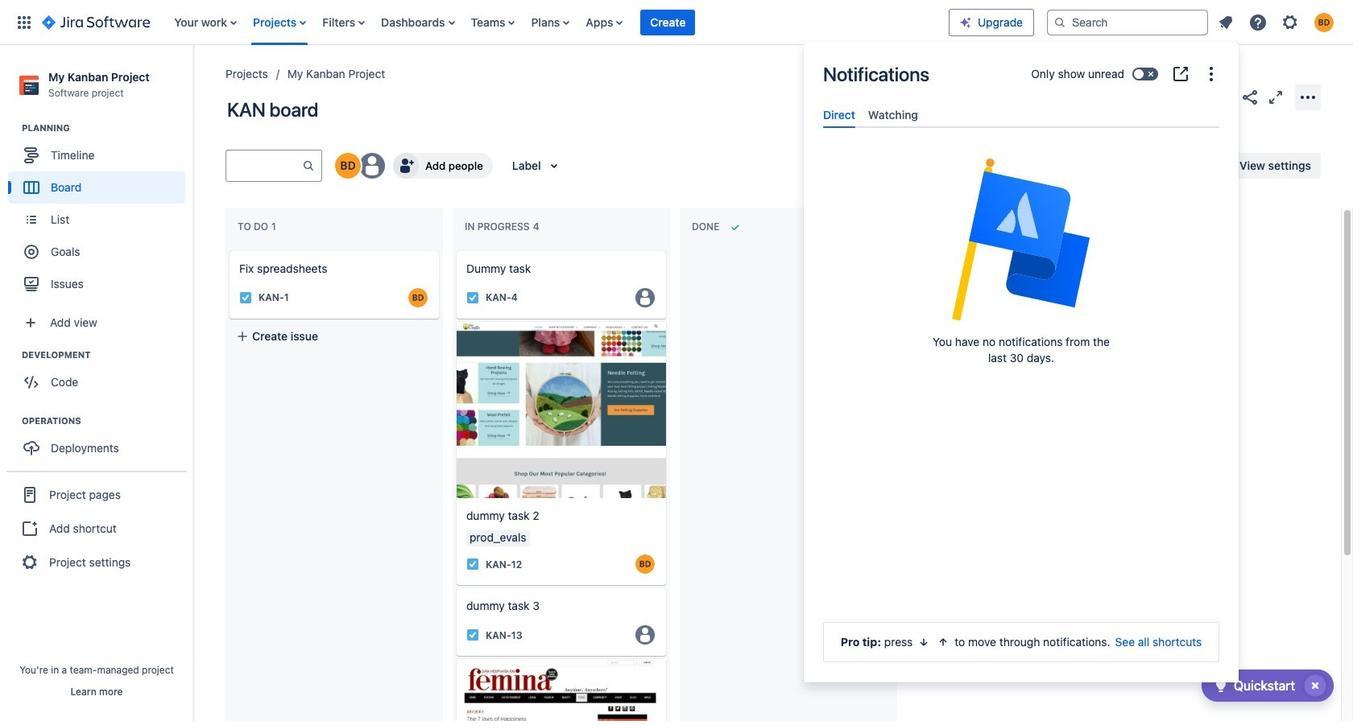 Task type: describe. For each thing, give the bounding box(es) containing it.
arrow up image
[[937, 636, 950, 649]]

sidebar navigation image
[[176, 64, 211, 97]]

primary element
[[10, 0, 949, 45]]

task image
[[466, 292, 479, 304]]

2 vertical spatial task image
[[466, 629, 479, 642]]

your profile and settings image
[[1315, 12, 1334, 32]]

add people image
[[396, 156, 416, 176]]

group for the operations icon
[[8, 415, 193, 470]]

create issue image for in progress element
[[445, 240, 465, 259]]

to do element
[[238, 221, 279, 233]]

0 vertical spatial task image
[[239, 292, 252, 304]]

0 horizontal spatial list
[[166, 0, 949, 45]]

star kan board image
[[1215, 87, 1234, 107]]

create issue image for the to do element
[[218, 240, 238, 259]]

appswitcher icon image
[[14, 12, 34, 32]]

goal image
[[24, 245, 39, 260]]

notifications image
[[1216, 12, 1236, 32]]

Search field
[[1047, 9, 1208, 35]]

search image
[[1054, 16, 1066, 29]]

1 horizontal spatial list
[[1211, 8, 1344, 37]]

in progress element
[[465, 221, 543, 233]]



Task type: vqa. For each thing, say whether or not it's contained in the screenshot.
Jira 'image'
no



Task type: locate. For each thing, give the bounding box(es) containing it.
create issue image down the to do element
[[218, 240, 238, 259]]

create issue image
[[218, 240, 238, 259], [445, 240, 465, 259]]

more image
[[1202, 64, 1221, 84]]

group for planning icon
[[8, 122, 193, 305]]

arrow down image
[[918, 636, 931, 649]]

1 horizontal spatial create issue image
[[445, 240, 465, 259]]

heading for the operations icon
[[22, 415, 193, 428]]

dismiss quickstart image
[[1303, 673, 1328, 699]]

2 heading from the top
[[22, 349, 193, 362]]

1 create issue image from the left
[[218, 240, 238, 259]]

3 heading from the top
[[22, 415, 193, 428]]

more actions image
[[1298, 87, 1318, 107]]

operations image
[[2, 412, 22, 431]]

list
[[166, 0, 949, 45], [1211, 8, 1344, 37]]

0 vertical spatial heading
[[22, 122, 193, 135]]

None search field
[[1047, 9, 1208, 35]]

heading for development icon on the left of the page
[[22, 349, 193, 362]]

1 heading from the top
[[22, 122, 193, 135]]

sidebar element
[[0, 45, 193, 722]]

heading for planning icon
[[22, 122, 193, 135]]

task image
[[239, 292, 252, 304], [466, 559, 479, 571], [466, 629, 479, 642]]

help image
[[1249, 12, 1268, 32]]

create issue image down in progress element
[[445, 240, 465, 259]]

heading
[[22, 122, 193, 135], [22, 349, 193, 362], [22, 415, 193, 428]]

list item
[[641, 0, 696, 45]]

planning image
[[2, 119, 22, 138]]

banner
[[0, 0, 1353, 45]]

2 create issue image from the left
[[445, 240, 465, 259]]

jira software image
[[42, 12, 150, 32], [42, 12, 150, 32]]

1 vertical spatial heading
[[22, 349, 193, 362]]

2 vertical spatial heading
[[22, 415, 193, 428]]

development image
[[2, 346, 22, 365]]

tab panel
[[817, 128, 1226, 143]]

group for development icon on the left of the page
[[8, 349, 193, 404]]

Search this board text field
[[226, 151, 302, 180]]

group
[[8, 122, 193, 305], [8, 349, 193, 404], [8, 415, 193, 470], [6, 471, 187, 586]]

0 horizontal spatial create issue image
[[218, 240, 238, 259]]

open notifications in a new tab image
[[1171, 64, 1191, 84]]

tab list
[[817, 101, 1226, 128]]

1 vertical spatial task image
[[466, 559, 479, 571]]

settings image
[[1281, 12, 1300, 32]]

import image
[[1023, 156, 1042, 176]]

dialog
[[804, 42, 1239, 683]]

enter full screen image
[[1266, 87, 1286, 107]]



